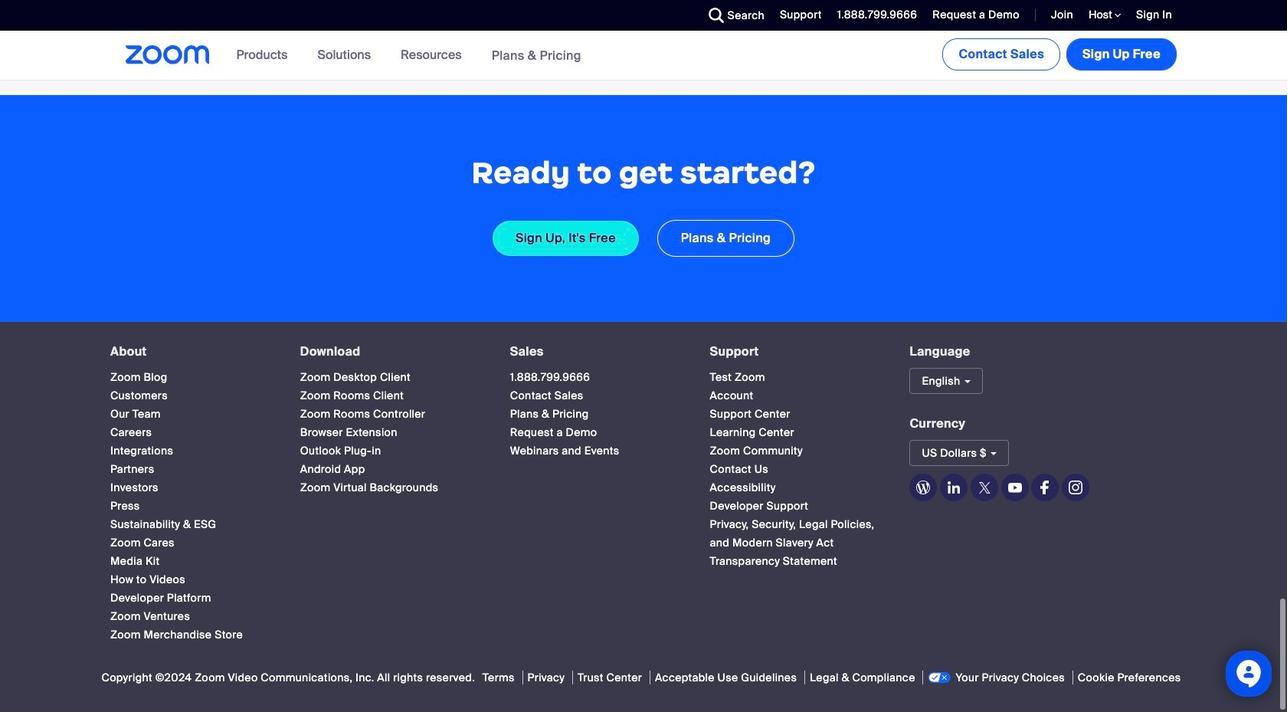 Task type: locate. For each thing, give the bounding box(es) containing it.
heading
[[110, 345, 273, 359], [300, 345, 483, 359], [510, 345, 683, 359], [710, 345, 883, 359]]

zoom logo image
[[126, 45, 210, 64]]

main content
[[0, 0, 1288, 322]]

banner
[[107, 31, 1180, 80]]

3 heading from the left
[[510, 345, 683, 359]]

4 heading from the left
[[710, 345, 883, 359]]



Task type: vqa. For each thing, say whether or not it's contained in the screenshot.
"menu"
no



Task type: describe. For each thing, give the bounding box(es) containing it.
2 heading from the left
[[300, 345, 483, 359]]

1 heading from the left
[[110, 345, 273, 359]]

meetings navigation
[[940, 31, 1180, 74]]

product information navigation
[[225, 31, 593, 80]]



